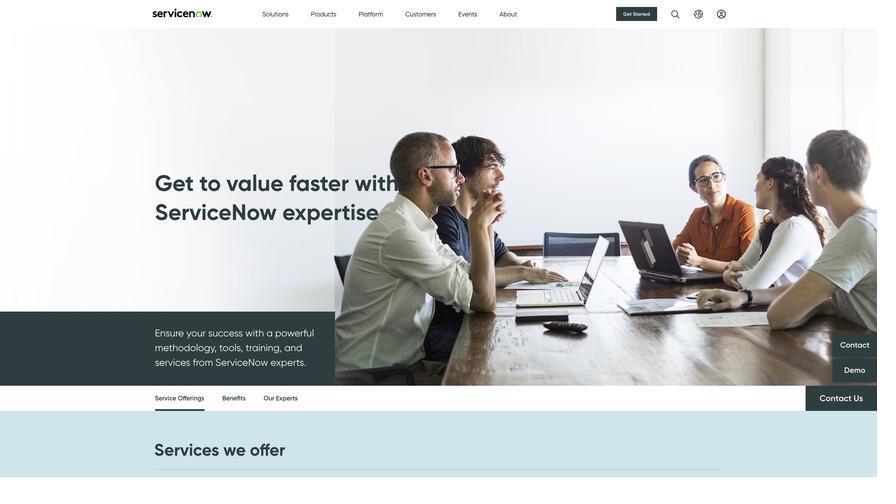 Task type: vqa. For each thing, say whether or not it's contained in the screenshot.
Get Started's Get
yes



Task type: describe. For each thing, give the bounding box(es) containing it.
about button
[[500, 9, 517, 19]]

benefits link
[[222, 386, 246, 412]]

demo
[[844, 366, 865, 375]]

customers button
[[405, 9, 436, 19]]

services we offer
[[154, 440, 285, 461]]

contact us
[[820, 394, 863, 404]]

us
[[854, 394, 863, 404]]

get for get to value faster with servicenow expertise
[[155, 169, 194, 197]]

customers
[[405, 10, 436, 18]]

to
[[199, 169, 221, 197]]

contact for contact
[[840, 341, 870, 350]]

our experts link
[[264, 386, 298, 412]]

methodology,
[[155, 342, 217, 354]]

from
[[193, 357, 213, 369]]

with inside get to value faster with servicenow expertise
[[355, 169, 399, 197]]

get started
[[623, 11, 650, 17]]

service offerings
[[155, 395, 204, 403]]

and
[[284, 342, 302, 354]]

about
[[500, 10, 517, 18]]

demo link
[[833, 359, 877, 382]]

tools,
[[219, 342, 243, 354]]

get started link
[[616, 7, 657, 21]]

benefits
[[222, 395, 246, 403]]

experts.
[[271, 357, 306, 369]]

service
[[155, 395, 176, 403]]

events
[[458, 10, 477, 18]]

offerings
[[178, 395, 204, 403]]

ensure your success with a powerful methodology, tools, training, and services from servicenow experts.
[[155, 327, 314, 369]]

service offerings link
[[155, 386, 204, 414]]



Task type: locate. For each thing, give the bounding box(es) containing it.
0 vertical spatial get
[[623, 11, 632, 17]]

1 horizontal spatial with
[[355, 169, 399, 197]]

servicenow inside get to value faster with servicenow expertise
[[155, 198, 277, 226]]

with inside ensure your success with a powerful methodology, tools, training, and services from servicenow experts.
[[245, 327, 264, 339]]

training,
[[246, 342, 282, 354]]

get to value faster with servicenow expertise
[[155, 169, 399, 226]]

offer
[[250, 440, 285, 461]]

your
[[186, 327, 206, 339]]

0 vertical spatial with
[[355, 169, 399, 197]]

0 horizontal spatial get
[[155, 169, 194, 197]]

ensure
[[155, 327, 184, 339]]

faster
[[289, 169, 349, 197]]

a
[[267, 327, 273, 339]]

servicenow inside ensure your success with a powerful methodology, tools, training, and services from servicenow experts.
[[215, 357, 268, 369]]

services
[[154, 440, 219, 461]]

get for get started
[[623, 11, 632, 17]]

we
[[223, 440, 246, 461]]

1 vertical spatial servicenow
[[215, 357, 268, 369]]

contact us link
[[806, 386, 877, 411]]

with
[[355, 169, 399, 197], [245, 327, 264, 339]]

contact link
[[833, 334, 877, 357]]

platform button
[[359, 9, 383, 19]]

our
[[264, 395, 274, 403]]

value
[[226, 169, 283, 197]]

servicenow down tools,
[[215, 357, 268, 369]]

servicenow down to
[[155, 198, 277, 226]]

1 vertical spatial contact
[[820, 394, 852, 404]]

services
[[155, 357, 190, 369]]

0 vertical spatial servicenow
[[155, 198, 277, 226]]

contact left us
[[820, 394, 852, 404]]

solutions button
[[262, 9, 289, 19]]

1 vertical spatial get
[[155, 169, 194, 197]]

get inside 'get started' link
[[623, 11, 632, 17]]

contact up demo
[[840, 341, 870, 350]]

1 horizontal spatial get
[[623, 11, 632, 17]]

platform
[[359, 10, 383, 18]]

1 vertical spatial with
[[245, 327, 264, 339]]

our experts
[[264, 395, 298, 403]]

experts
[[276, 395, 298, 403]]

events button
[[458, 9, 477, 19]]

contact
[[840, 341, 870, 350], [820, 394, 852, 404]]

success
[[208, 327, 243, 339]]

0 horizontal spatial with
[[245, 327, 264, 339]]

products button
[[311, 9, 336, 19]]

expertise
[[282, 198, 379, 226]]

powerful
[[275, 327, 314, 339]]

get
[[623, 11, 632, 17], [155, 169, 194, 197]]

servicenow image
[[151, 8, 213, 17]]

0 vertical spatial contact
[[840, 341, 870, 350]]

products
[[311, 10, 336, 18]]

contact for contact us
[[820, 394, 852, 404]]

go to servicenow account image
[[717, 10, 726, 18]]

get inside get to value faster with servicenow expertise
[[155, 169, 194, 197]]

solutions
[[262, 10, 289, 18]]

started
[[633, 11, 650, 17]]

servicenow
[[155, 198, 277, 226], [215, 357, 268, 369]]



